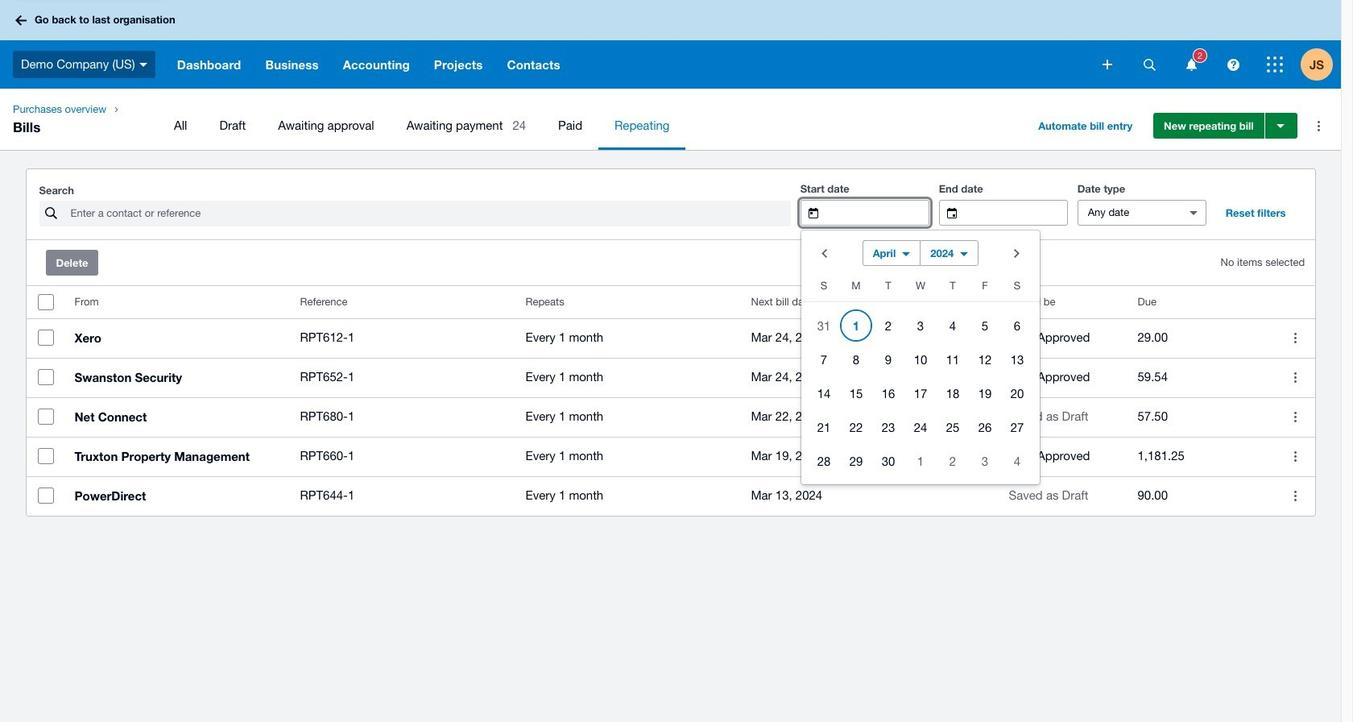 Task type: vqa. For each thing, say whether or not it's contained in the screenshot.
the days
no



Task type: locate. For each thing, give the bounding box(es) containing it.
2 row from the top
[[802, 309, 1040, 342]]

row up fri apr 19 2024 cell
[[802, 342, 1040, 376]]

session table element
[[26, 286, 1315, 516]]

sat apr 06 2024 cell
[[1002, 309, 1040, 342]]

svg image
[[15, 15, 27, 25], [1144, 58, 1156, 71], [1187, 58, 1197, 71], [1103, 60, 1113, 69], [139, 63, 147, 67]]

row
[[802, 276, 1040, 302], [802, 309, 1040, 342], [802, 342, 1040, 376], [802, 376, 1040, 410], [802, 410, 1040, 444], [802, 444, 1040, 478]]

svg image
[[1268, 56, 1284, 73], [1228, 58, 1240, 71]]

row down fri apr 19 2024 cell
[[802, 410, 1040, 444]]

banner
[[0, 0, 1342, 89]]

0 horizontal spatial svg image
[[1228, 58, 1240, 71]]

6 row from the top
[[802, 444, 1040, 478]]

navigation
[[0, 89, 1342, 150]]

row up 'fri apr 05 2024' cell on the top of the page
[[802, 276, 1040, 302]]

grid
[[802, 276, 1040, 478]]

fri apr 26 2024 cell
[[969, 411, 1002, 443]]

row down 'fri apr 12 2024' cell
[[802, 376, 1040, 410]]

group
[[802, 230, 1040, 484]]

row group
[[802, 309, 1040, 478]]

menu
[[158, 102, 1016, 150]]

None field
[[831, 201, 929, 225], [970, 201, 1067, 225], [1079, 201, 1176, 225], [831, 201, 929, 225], [970, 201, 1067, 225], [1079, 201, 1176, 225]]

row up 'fri apr 12 2024' cell
[[802, 309, 1040, 342]]

3 row from the top
[[802, 342, 1040, 376]]

row down fri apr 26 2024 "cell"
[[802, 444, 1040, 478]]

4 row from the top
[[802, 376, 1040, 410]]



Task type: describe. For each thing, give the bounding box(es) containing it.
fri apr 05 2024 cell
[[969, 309, 1002, 342]]

overflow menu image
[[1304, 110, 1336, 142]]

1 horizontal spatial svg image
[[1268, 56, 1284, 73]]

sat apr 13 2024 cell
[[1002, 343, 1040, 376]]

fri apr 12 2024 cell
[[969, 343, 1002, 376]]

next month image
[[1002, 237, 1034, 269]]

Enter a contact or reference field
[[69, 201, 791, 226]]

1 row from the top
[[802, 276, 1040, 302]]

5 row from the top
[[802, 410, 1040, 444]]

fri apr 19 2024 cell
[[969, 377, 1002, 409]]

sat apr 27 2024 cell
[[1002, 411, 1040, 443]]

sat apr 20 2024 cell
[[1002, 377, 1040, 409]]



